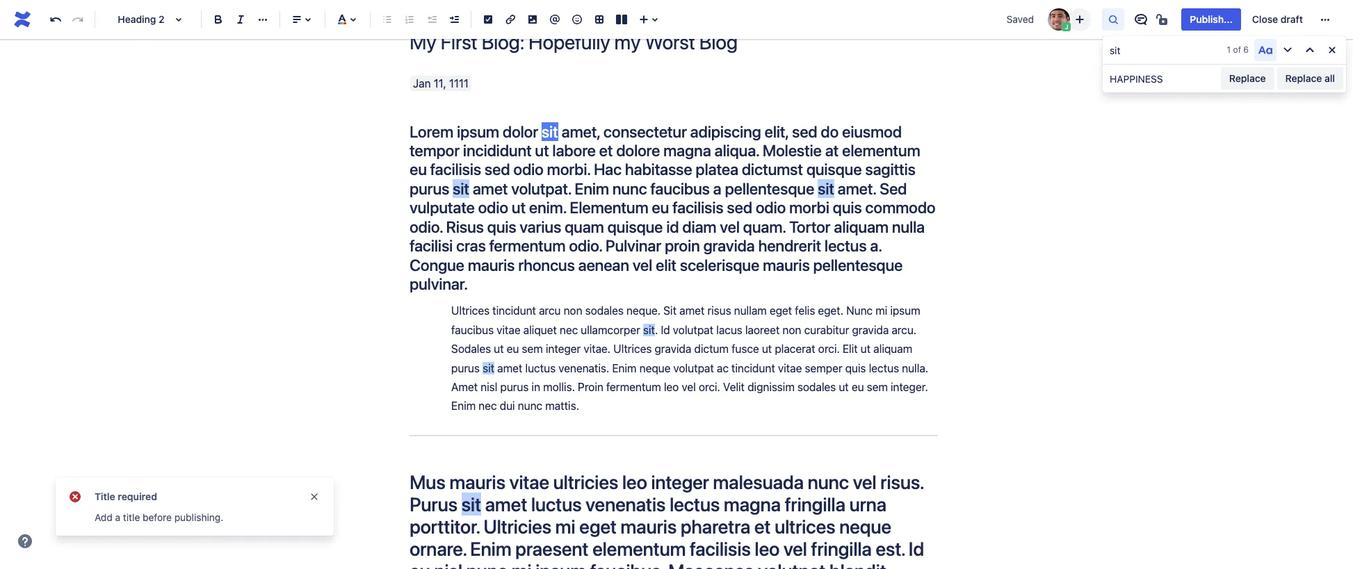 Task type: vqa. For each thing, say whether or not it's contained in the screenshot.
first Task image from the bottom of the page
no



Task type: describe. For each thing, give the bounding box(es) containing it.
pulvinar.
[[410, 275, 468, 293]]

replace for replace
[[1229, 72, 1266, 84]]

1 vertical spatial gravida
[[852, 324, 889, 336]]

incididunt
[[463, 141, 532, 160]]

nunc
[[846, 305, 873, 317]]

find previous image
[[1302, 42, 1319, 58]]

do
[[821, 122, 839, 141]]

quis right the risus
[[487, 217, 516, 236]]

amet luctus venenatis. enim neque volutpat ac tincidunt vitae semper quis lectus nulla. amet nisl purus in mollis. proin fermentum leo vel orci. velit dignissim sodales ut eu sem integer. enim nec dui nunc mattis.
[[451, 362, 931, 413]]

non inside . id volutpat lacus laoreet non curabitur gravida arcu. sodales ut eu sem integer vitae. ultrices gravida dictum fusce ut placerat orci. elit ut aliquam purus
[[783, 324, 802, 336]]

emoji image
[[569, 11, 586, 28]]

fermentum inside amet. sed vulputate odio ut enim. elementum eu facilisis sed odio morbi quis commodo odio. risus quis varius quam quisque id diam vel quam. tortor aliquam nulla facilisi cras fermentum odio. pulvinar proin gravida hendrerit lectus a. congue mauris rhoncus aenean vel elit scelerisque mauris pellentesque pulvinar.
[[489, 237, 566, 255]]

find and replace image
[[1105, 11, 1122, 28]]

amet down incididunt
[[473, 179, 508, 198]]

enim down amet on the left of page
[[451, 400, 476, 413]]

0 vertical spatial fringilla
[[785, 493, 846, 516]]

confluence image
[[11, 8, 33, 31]]

match case image
[[1257, 42, 1274, 58]]

layouts image
[[613, 11, 630, 28]]

sodales
[[451, 343, 491, 356]]

all
[[1325, 72, 1335, 84]]

saved
[[1007, 13, 1034, 25]]

sed inside amet. sed vulputate odio ut enim. elementum eu facilisis sed odio morbi quis commodo odio. risus quis varius quam quisque id diam vel quam. tortor aliquam nulla facilisi cras fermentum odio. pulvinar proin gravida hendrerit lectus a. congue mauris rhoncus aenean vel elit scelerisque mauris pellentesque pulvinar.
[[727, 198, 752, 217]]

.
[[655, 324, 658, 336]]

dictumst
[[742, 160, 803, 179]]

leo inside amet luctus venenatis. enim neque volutpat ac tincidunt vitae semper quis lectus nulla. amet nisl purus in mollis. proin fermentum leo vel orci. velit dignissim sodales ut eu sem integer. enim nec dui nunc mattis.
[[664, 381, 679, 394]]

leo inside amet luctus venenatis lectus magna fringilla urna porttitor. ultricies mi eget mauris pharetra et ultrices neque ornare. enim praesent elementum facilisis leo vel fringilla est. id eu nisl nunc mi ipsum faucibus. maecenas volutpat blan
[[755, 538, 780, 561]]

proin
[[578, 381, 604, 394]]

eu inside amet, consectetur adipiscing elit, sed do eiusmod tempor incididunt ut labore et dolore magna aliqua. molestie at elementum eu facilisis sed odio morbi. hac habitasse platea dictumst quisque sagittis purus
[[410, 160, 427, 179]]

amet inside amet luctus venenatis. enim neque volutpat ac tincidunt vitae semper quis lectus nulla. amet nisl purus in mollis. proin fermentum leo vel orci. velit dignissim sodales ut eu sem integer. enim nec dui nunc mattis.
[[497, 362, 523, 375]]

venenatis.
[[559, 362, 609, 375]]

eget.
[[818, 305, 844, 317]]

sit right dolor
[[542, 122, 558, 141]]

id inside amet luctus venenatis lectus magna fringilla urna porttitor. ultricies mi eget mauris pharetra et ultrices neque ornare. enim praesent elementum facilisis leo vel fringilla est. id eu nisl nunc mi ipsum faucibus. maecenas volutpat blan
[[909, 538, 924, 561]]

ut inside amet. sed vulputate odio ut enim. elementum eu facilisis sed odio morbi quis commodo odio. risus quis varius quam quisque id diam vel quam. tortor aliquam nulla facilisi cras fermentum odio. pulvinar proin gravida hendrerit lectus a. congue mauris rhoncus aenean vel elit scelerisque mauris pellentesque pulvinar.
[[512, 198, 526, 217]]

arcu.
[[892, 324, 917, 336]]

ut inside amet luctus venenatis. enim neque volutpat ac tincidunt vitae semper quis lectus nulla. amet nisl purus in mollis. proin fermentum leo vel orci. velit dignissim sodales ut eu sem integer. enim nec dui nunc mattis.
[[839, 381, 849, 394]]

fermentum inside amet luctus venenatis. enim neque volutpat ac tincidunt vitae semper quis lectus nulla. amet nisl purus in mollis. proin fermentum leo vel orci. velit dignissim sodales ut eu sem integer. enim nec dui nunc mattis.
[[606, 381, 661, 394]]

0 horizontal spatial gravida
[[655, 343, 692, 356]]

1 vertical spatial fringilla
[[811, 538, 872, 561]]

link image
[[502, 11, 519, 28]]

lectus inside amet luctus venenatis. enim neque volutpat ac tincidunt vitae semper quis lectus nulla. amet nisl purus in mollis. proin fermentum leo vel orci. velit dignissim sodales ut eu sem integer. enim nec dui nunc mattis.
[[869, 362, 899, 375]]

laoreet
[[745, 324, 780, 336]]

action item image
[[480, 11, 497, 28]]

volutpat.
[[511, 179, 571, 198]]

integer inside . id volutpat lacus laoreet non curabitur gravida arcu. sodales ut eu sem integer vitae. ultrices gravida dictum fusce ut placerat orci. elit ut aliquam purus
[[546, 343, 581, 356]]

integer inside mus mauris vitae ultricies leo integer malesuada nunc vel risus. purus
[[651, 471, 709, 494]]

amet.
[[838, 179, 876, 198]]

nunc inside mus mauris vitae ultricies leo integer malesuada nunc vel risus. purus
[[808, 471, 849, 494]]

replace all button
[[1277, 67, 1344, 90]]

velit
[[723, 381, 745, 394]]

help image
[[17, 533, 33, 550]]

redo ⌘⇧z image
[[70, 11, 86, 28]]

felis
[[795, 305, 815, 317]]

risus
[[446, 217, 484, 236]]

eu inside . id volutpat lacus laoreet non curabitur gravida arcu. sodales ut eu sem integer vitae. ultrices gravida dictum fusce ut placerat orci. elit ut aliquam purus
[[507, 343, 519, 356]]

a inside main content area, start typing to enter text. text field
[[713, 179, 722, 198]]

tincidunt inside amet luctus venenatis. enim neque volutpat ac tincidunt vitae semper quis lectus nulla. amet nisl purus in mollis. proin fermentum leo vel orci. velit dignissim sodales ut eu sem integer. enim nec dui nunc mattis.
[[732, 362, 775, 375]]

diam
[[682, 217, 717, 236]]

ipsum inside amet luctus venenatis lectus magna fringilla urna porttitor. ultricies mi eget mauris pharetra et ultrices neque ornare. enim praesent elementum facilisis leo vel fringilla est. id eu nisl nunc mi ipsum faucibus. maecenas volutpat blan
[[536, 560, 586, 570]]

hac
[[594, 160, 622, 179]]

publish...
[[1190, 13, 1233, 25]]

faucibus inside ultrices tincidunt arcu non sodales neque. sit amet risus nullam eget felis eget. nunc mi ipsum faucibus vitae aliquet nec ullamcorper
[[451, 324, 494, 336]]

2 horizontal spatial odio
[[756, 198, 786, 217]]

neque inside amet luctus venenatis lectus magna fringilla urna porttitor. ultricies mi eget mauris pharetra et ultrices neque ornare. enim praesent elementum facilisis leo vel fringilla est. id eu nisl nunc mi ipsum faucibus. maecenas volutpat blan
[[840, 515, 892, 538]]

elit
[[656, 256, 677, 274]]

purus inside amet luctus venenatis. enim neque volutpat ac tincidunt vitae semper quis lectus nulla. amet nisl purus in mollis. proin fermentum leo vel orci. velit dignissim sodales ut eu sem integer. enim nec dui nunc mattis.
[[500, 381, 529, 394]]

lorem
[[410, 122, 454, 141]]

ipsum inside ultrices tincidunt arcu non sodales neque. sit amet risus nullam eget felis eget. nunc mi ipsum faucibus vitae aliquet nec ullamcorper
[[890, 305, 921, 317]]

close draft button
[[1244, 8, 1312, 31]]

more formatting image
[[255, 11, 271, 28]]

bold ⌘b image
[[210, 11, 227, 28]]

amet inside ultrices tincidunt arcu non sodales neque. sit amet risus nullam eget felis eget. nunc mi ipsum faucibus vitae aliquet nec ullamcorper
[[680, 305, 705, 317]]

ornare.
[[410, 538, 466, 561]]

0 vertical spatial sed
[[792, 122, 818, 141]]

jan 11, 1111
[[413, 77, 469, 90]]

ut inside amet, consectetur adipiscing elit, sed do eiusmod tempor incididunt ut labore et dolore magna aliqua. molestie at elementum eu facilisis sed odio morbi. hac habitasse platea dictumst quisque sagittis purus
[[535, 141, 549, 160]]

neque inside amet luctus venenatis. enim neque volutpat ac tincidunt vitae semper quis lectus nulla. amet nisl purus in mollis. proin fermentum leo vel orci. velit dignissim sodales ut eu sem integer. enim nec dui nunc mattis.
[[640, 362, 671, 375]]

heading 2 button
[[101, 4, 195, 35]]

et inside amet, consectetur adipiscing elit, sed do eiusmod tempor incididunt ut labore et dolore magna aliqua. molestie at elementum eu facilisis sed odio morbi. hac habitasse platea dictumst quisque sagittis purus
[[599, 141, 613, 160]]

0 vertical spatial ipsum
[[457, 122, 499, 141]]

ut right the sodales
[[494, 343, 504, 356]]

numbered list ⌘⇧7 image
[[401, 11, 418, 28]]

habitasse
[[625, 160, 692, 179]]

urna
[[850, 493, 887, 516]]

amet
[[451, 381, 478, 394]]

. id volutpat lacus laoreet non curabitur gravida arcu. sodales ut eu sem integer vitae. ultrices gravida dictum fusce ut placerat orci. elit ut aliquam purus
[[451, 324, 920, 375]]

Blog post title text field
[[410, 31, 938, 54]]

nunc up elementum
[[613, 179, 647, 198]]

sagittis
[[865, 160, 916, 179]]

sit right purus
[[462, 493, 481, 516]]

mollis.
[[543, 381, 575, 394]]

sodales inside ultrices tincidunt arcu non sodales neque. sit amet risus nullam eget felis eget. nunc mi ipsum faucibus vitae aliquet nec ullamcorper
[[585, 305, 624, 317]]

aliquet
[[523, 324, 557, 336]]

0 horizontal spatial odio
[[478, 198, 508, 217]]

vitae.
[[584, 343, 611, 356]]

orci. inside . id volutpat lacus laoreet non curabitur gravida arcu. sodales ut eu sem integer vitae. ultrices gravida dictum fusce ut placerat orci. elit ut aliquam purus
[[818, 343, 840, 356]]

est.
[[876, 538, 905, 561]]

risus.
[[881, 471, 924, 494]]

lacus
[[716, 324, 743, 336]]

neque.
[[627, 305, 661, 317]]

quam
[[565, 217, 604, 236]]

molestie
[[763, 141, 822, 160]]

id inside . id volutpat lacus laoreet non curabitur gravida arcu. sodales ut eu sem integer vitae. ultrices gravida dictum fusce ut placerat orci. elit ut aliquam purus
[[661, 324, 670, 336]]

amet, consectetur adipiscing elit, sed do eiusmod tempor incididunt ut labore et dolore magna aliqua. molestie at elementum eu facilisis sed odio morbi. hac habitasse platea dictumst quisque sagittis purus
[[410, 122, 924, 198]]

hendrerit
[[758, 237, 821, 255]]

publish... button
[[1182, 8, 1241, 31]]

title
[[123, 512, 140, 524]]

quis inside amet luctus venenatis. enim neque volutpat ac tincidunt vitae semper quis lectus nulla. amet nisl purus in mollis. proin fermentum leo vel orci. velit dignissim sodales ut eu sem integer. enim nec dui nunc mattis.
[[845, 362, 866, 375]]

faucibus.
[[590, 560, 664, 570]]

amet inside amet luctus venenatis lectus magna fringilla urna porttitor. ultricies mi eget mauris pharetra et ultrices neque ornare. enim praesent elementum facilisis leo vel fringilla est. id eu nisl nunc mi ipsum faucibus. maecenas volutpat blan
[[485, 493, 527, 516]]

1 horizontal spatial mi
[[555, 515, 576, 538]]

sit up morbi
[[818, 179, 834, 198]]

praesent
[[515, 538, 589, 561]]

confluence image
[[11, 8, 33, 31]]

enim right 'venenatis.'
[[612, 362, 637, 375]]

11,
[[434, 77, 446, 90]]

mus
[[410, 471, 446, 494]]

sem inside amet luctus venenatis. enim neque volutpat ac tincidunt vitae semper quis lectus nulla. amet nisl purus in mollis. proin fermentum leo vel orci. velit dignissim sodales ut eu sem integer. enim nec dui nunc mattis.
[[867, 381, 888, 394]]

Main content area, start typing to enter text. text field
[[410, 74, 939, 570]]

eu inside amet. sed vulputate odio ut enim. elementum eu facilisis sed odio morbi quis commodo odio. risus quis varius quam quisque id diam vel quam. tortor aliquam nulla facilisi cras fermentum odio. pulvinar proin gravida hendrerit lectus a. congue mauris rhoncus aenean vel elit scelerisque mauris pellentesque pulvinar.
[[652, 198, 669, 217]]

facilisis inside amet luctus venenatis lectus magna fringilla urna porttitor. ultricies mi eget mauris pharetra et ultrices neque ornare. enim praesent elementum facilisis leo vel fringilla est. id eu nisl nunc mi ipsum faucibus. maecenas volutpat blan
[[690, 538, 751, 561]]

adipiscing
[[690, 122, 761, 141]]

ullamcorper
[[581, 324, 640, 336]]

bullet list ⌘⇧8 image
[[379, 11, 396, 28]]

add image, video, or file image
[[524, 11, 541, 28]]

sit amet volutpat. enim nunc faucibus a pellentesque sit
[[453, 179, 834, 198]]

et inside amet luctus venenatis lectus magna fringilla urna porttitor. ultricies mi eget mauris pharetra et ultrices neque ornare. enim praesent elementum facilisis leo vel fringilla est. id eu nisl nunc mi ipsum faucibus. maecenas volutpat blan
[[754, 515, 771, 538]]

pulvinar
[[606, 237, 661, 255]]

congue
[[410, 256, 464, 274]]

placerat
[[775, 343, 816, 356]]

mattis.
[[545, 400, 579, 413]]

nullam
[[734, 305, 767, 317]]

ultrices
[[775, 515, 836, 538]]

ultricies
[[553, 471, 618, 494]]

6
[[1244, 45, 1249, 55]]

dismiss image
[[309, 492, 320, 503]]

of
[[1233, 45, 1241, 55]]

ac
[[717, 362, 729, 375]]

replace all
[[1286, 72, 1335, 84]]

enim.
[[529, 198, 566, 217]]

purus
[[410, 493, 458, 516]]

facilisi
[[410, 237, 453, 255]]

jan
[[413, 77, 431, 90]]

mention image
[[547, 11, 563, 28]]

2
[[159, 13, 165, 25]]

odio inside amet, consectetur adipiscing elit, sed do eiusmod tempor incididunt ut labore et dolore magna aliqua. molestie at elementum eu facilisis sed odio morbi. hac habitasse platea dictumst quisque sagittis purus
[[514, 160, 544, 179]]

0 vertical spatial pellentesque
[[725, 179, 815, 198]]

1111
[[449, 77, 469, 90]]

platea
[[696, 160, 739, 179]]

proin
[[665, 237, 700, 255]]

gravida inside amet. sed vulputate odio ut enim. elementum eu facilisis sed odio morbi quis commodo odio. risus quis varius quam quisque id diam vel quam. tortor aliquam nulla facilisi cras fermentum odio. pulvinar proin gravida hendrerit lectus a. congue mauris rhoncus aenean vel elit scelerisque mauris pellentesque pulvinar.
[[703, 237, 755, 255]]

commodo
[[865, 198, 936, 217]]

eu inside amet luctus venenatis lectus magna fringilla urna porttitor. ultricies mi eget mauris pharetra et ultrices neque ornare. enim praesent elementum facilisis leo vel fringilla est. id eu nisl nunc mi ipsum faucibus. maecenas volutpat blan
[[410, 560, 430, 570]]



Task type: locate. For each thing, give the bounding box(es) containing it.
facilisis inside amet. sed vulputate odio ut enim. elementum eu facilisis sed odio morbi quis commodo odio. risus quis varius quam quisque id diam vel quam. tortor aliquam nulla facilisi cras fermentum odio. pulvinar proin gravida hendrerit lectus a. congue mauris rhoncus aenean vel elit scelerisque mauris pellentesque pulvinar.
[[673, 198, 724, 217]]

0 horizontal spatial nisl
[[434, 560, 462, 570]]

0 vertical spatial magna
[[664, 141, 711, 160]]

eu up id
[[652, 198, 669, 217]]

cras
[[456, 237, 486, 255]]

0 horizontal spatial sodales
[[585, 305, 624, 317]]

0 horizontal spatial mi
[[512, 560, 532, 570]]

1 vertical spatial orci.
[[699, 381, 720, 394]]

purus inside amet, consectetur adipiscing elit, sed do eiusmod tempor incididunt ut labore et dolore magna aliqua. molestie at elementum eu facilisis sed odio morbi. hac habitasse platea dictumst quisque sagittis purus
[[410, 179, 449, 198]]

nisl inside amet luctus venenatis lectus magna fringilla urna porttitor. ultricies mi eget mauris pharetra et ultrices neque ornare. enim praesent elementum facilisis leo vel fringilla est. id eu nisl nunc mi ipsum faucibus. maecenas volutpat blan
[[434, 560, 462, 570]]

luctus inside amet luctus venenatis. enim neque volutpat ac tincidunt vitae semper quis lectus nulla. amet nisl purus in mollis. proin fermentum leo vel orci. velit dignissim sodales ut eu sem integer. enim nec dui nunc mattis.
[[525, 362, 556, 375]]

eget for felis
[[770, 305, 792, 317]]

james peterson image
[[1048, 8, 1071, 31]]

a left title
[[115, 512, 120, 524]]

vel inside amet luctus venenatis lectus magna fringilla urna porttitor. ultricies mi eget mauris pharetra et ultrices neque ornare. enim praesent elementum facilisis leo vel fringilla est. id eu nisl nunc mi ipsum faucibus. maecenas volutpat blan
[[784, 538, 807, 561]]

lectus up maecenas
[[670, 493, 720, 516]]

1 vertical spatial nec
[[479, 400, 497, 413]]

0 vertical spatial fermentum
[[489, 237, 566, 255]]

amet up praesent
[[485, 493, 527, 516]]

integer.
[[891, 381, 928, 394]]

ipsum down ultricies
[[536, 560, 586, 570]]

facilisis inside amet, consectetur adipiscing elit, sed do eiusmod tempor incididunt ut labore et dolore magna aliqua. molestie at elementum eu facilisis sed odio morbi. hac habitasse platea dictumst quisque sagittis purus
[[430, 160, 481, 179]]

1 horizontal spatial magna
[[724, 493, 781, 516]]

purus up amet on the left of page
[[451, 362, 480, 375]]

nulla.
[[902, 362, 929, 375]]

purus
[[410, 179, 449, 198], [451, 362, 480, 375], [500, 381, 529, 394]]

1 horizontal spatial a
[[713, 179, 722, 198]]

1 vertical spatial odio.
[[569, 237, 602, 255]]

nisl inside amet luctus venenatis. enim neque volutpat ac tincidunt vitae semper quis lectus nulla. amet nisl purus in mollis. proin fermentum leo vel orci. velit dignissim sodales ut eu sem integer. enim nec dui nunc mattis.
[[481, 381, 498, 394]]

elementum inside amet luctus venenatis lectus magna fringilla urna porttitor. ultricies mi eget mauris pharetra et ultrices neque ornare. enim praesent elementum facilisis leo vel fringilla est. id eu nisl nunc mi ipsum faucibus. maecenas volutpat blan
[[593, 538, 686, 561]]

quisque down at at the right top
[[807, 160, 862, 179]]

luctus for venenatis
[[531, 493, 582, 516]]

mi right ultricies
[[555, 515, 576, 538]]

mi down ultricies
[[512, 560, 532, 570]]

0 vertical spatial orci.
[[818, 343, 840, 356]]

amet up the dui
[[497, 362, 523, 375]]

et left ultrices
[[754, 515, 771, 538]]

mauris inside mus mauris vitae ultricies leo integer malesuada nunc vel risus. purus
[[449, 471, 506, 494]]

leo down . id volutpat lacus laoreet non curabitur gravida arcu. sodales ut eu sem integer vitae. ultrices gravida dictum fusce ut placerat orci. elit ut aliquam purus
[[664, 381, 679, 394]]

0 vertical spatial leo
[[664, 381, 679, 394]]

magna inside amet, consectetur adipiscing elit, sed do eiusmod tempor incididunt ut labore et dolore magna aliqua. molestie at elementum eu facilisis sed odio morbi. hac habitasse platea dictumst quisque sagittis purus
[[664, 141, 711, 160]]

dolore
[[616, 141, 660, 160]]

nunc down ultricies
[[466, 560, 508, 570]]

1 vertical spatial ultrices
[[614, 343, 652, 356]]

nisl right amet on the left of page
[[481, 381, 498, 394]]

non up placerat on the bottom
[[783, 324, 802, 336]]

leo right the ultricies
[[622, 471, 647, 494]]

1 horizontal spatial leo
[[664, 381, 679, 394]]

nunc down in
[[518, 400, 543, 413]]

nec down arcu
[[560, 324, 578, 336]]

sit down neque.
[[643, 324, 655, 336]]

0 vertical spatial vitae
[[497, 324, 521, 336]]

ultrices tincidunt arcu non sodales neque. sit amet risus nullam eget felis eget. nunc mi ipsum faucibus vitae aliquet nec ullamcorper
[[451, 305, 924, 336]]

eu inside amet luctus venenatis. enim neque volutpat ac tincidunt vitae semper quis lectus nulla. amet nisl purus in mollis. proin fermentum leo vel orci. velit dignissim sodales ut eu sem integer. enim nec dui nunc mattis.
[[852, 381, 864, 394]]

nunc inside amet luctus venenatis. enim neque volutpat ac tincidunt vitae semper quis lectus nulla. amet nisl purus in mollis. proin fermentum leo vel orci. velit dignissim sodales ut eu sem integer. enim nec dui nunc mattis.
[[518, 400, 543, 413]]

find next image
[[1280, 42, 1296, 58]]

before
[[143, 512, 172, 524]]

fermentum down varius
[[489, 237, 566, 255]]

close
[[1252, 13, 1278, 25]]

eu down tempor
[[410, 160, 427, 179]]

enim down 'hac'
[[575, 179, 609, 198]]

0 vertical spatial a
[[713, 179, 722, 198]]

1 vertical spatial eget
[[579, 515, 617, 538]]

maecenas
[[668, 560, 754, 570]]

sodales down semper
[[798, 381, 836, 394]]

quisque inside amet. sed vulputate odio ut enim. elementum eu facilisis sed odio morbi quis commodo odio. risus quis varius quam quisque id diam vel quam. tortor aliquam nulla facilisi cras fermentum odio. pulvinar proin gravida hendrerit lectus a. congue mauris rhoncus aenean vel elit scelerisque mauris pellentesque pulvinar.
[[608, 217, 663, 236]]

1 of 6
[[1227, 45, 1249, 55]]

sed up molestie
[[792, 122, 818, 141]]

sed
[[880, 179, 907, 198]]

elementum inside amet, consectetur adipiscing elit, sed do eiusmod tempor incididunt ut labore et dolore magna aliqua. molestie at elementum eu facilisis sed odio morbi. hac habitasse platea dictumst quisque sagittis purus
[[842, 141, 921, 160]]

leo
[[664, 381, 679, 394], [622, 471, 647, 494], [755, 538, 780, 561]]

2 vertical spatial ipsum
[[536, 560, 586, 570]]

vitae down placerat on the bottom
[[778, 362, 802, 375]]

0 vertical spatial id
[[661, 324, 670, 336]]

ut
[[535, 141, 549, 160], [512, 198, 526, 217], [494, 343, 504, 356], [762, 343, 772, 356], [861, 343, 871, 356], [839, 381, 849, 394]]

elementum
[[842, 141, 921, 160], [593, 538, 686, 561]]

orci. down ac
[[699, 381, 720, 394]]

orci. inside amet luctus venenatis. enim neque volutpat ac tincidunt vitae semper quis lectus nulla. amet nisl purus in mollis. proin fermentum leo vel orci. velit dignissim sodales ut eu sem integer. enim nec dui nunc mattis.
[[699, 381, 720, 394]]

1 vertical spatial tincidunt
[[732, 362, 775, 375]]

eu down porttitor.
[[410, 560, 430, 570]]

vel inside amet luctus venenatis. enim neque volutpat ac tincidunt vitae semper quis lectus nulla. amet nisl purus in mollis. proin fermentum leo vel orci. velit dignissim sodales ut eu sem integer. enim nec dui nunc mattis.
[[682, 381, 696, 394]]

sed
[[792, 122, 818, 141], [485, 160, 510, 179], [727, 198, 752, 217]]

volutpat down the "dictum"
[[674, 362, 714, 375]]

id
[[666, 217, 679, 236]]

sit
[[542, 122, 558, 141], [453, 179, 469, 198], [818, 179, 834, 198], [643, 324, 655, 336], [483, 362, 495, 375], [462, 493, 481, 516]]

volutpat inside amet luctus venenatis lectus magna fringilla urna porttitor. ultricies mi eget mauris pharetra et ultrices neque ornare. enim praesent elementum facilisis leo vel fringilla est. id eu nisl nunc mi ipsum faucibus. maecenas volutpat blan
[[758, 560, 826, 570]]

title required
[[95, 491, 157, 503]]

pellentesque down a.
[[813, 256, 903, 274]]

0 horizontal spatial non
[[564, 305, 582, 317]]

error image
[[67, 489, 83, 506]]

id right est.
[[909, 538, 924, 561]]

mi inside ultrices tincidunt arcu non sodales neque. sit amet risus nullam eget felis eget. nunc mi ipsum faucibus vitae aliquet nec ullamcorper
[[876, 305, 888, 317]]

amet right sit
[[680, 305, 705, 317]]

vitae inside amet luctus venenatis. enim neque volutpat ac tincidunt vitae semper quis lectus nulla. amet nisl purus in mollis. proin fermentum leo vel orci. velit dignissim sodales ut eu sem integer. enim nec dui nunc mattis.
[[778, 362, 802, 375]]

odio.
[[410, 217, 443, 236], [569, 237, 602, 255]]

2 horizontal spatial gravida
[[852, 324, 889, 336]]

ut up varius
[[512, 198, 526, 217]]

sodales up ullamcorper
[[585, 305, 624, 317]]

lectus left nulla.
[[869, 362, 899, 375]]

table image
[[591, 11, 608, 28]]

quisque up the pulvinar
[[608, 217, 663, 236]]

1 horizontal spatial sem
[[867, 381, 888, 394]]

0 horizontal spatial odio.
[[410, 217, 443, 236]]

0 vertical spatial volutpat
[[673, 324, 714, 336]]

1 vertical spatial mi
[[555, 515, 576, 538]]

venenatis
[[586, 493, 666, 516]]

1 vertical spatial lectus
[[869, 362, 899, 375]]

0 vertical spatial mi
[[876, 305, 888, 317]]

faucibus down habitasse
[[651, 179, 710, 198]]

replace
[[1229, 72, 1266, 84], [1286, 72, 1322, 84]]

2 vertical spatial gravida
[[655, 343, 692, 356]]

0 horizontal spatial a
[[115, 512, 120, 524]]

purus inside . id volutpat lacus laoreet non curabitur gravida arcu. sodales ut eu sem integer vitae. ultrices gravida dictum fusce ut placerat orci. elit ut aliquam purus
[[451, 362, 480, 375]]

heading
[[118, 13, 156, 25]]

non
[[564, 305, 582, 317], [783, 324, 802, 336]]

0 horizontal spatial nec
[[479, 400, 497, 413]]

nec inside ultrices tincidunt arcu non sodales neque. sit amet risus nullam eget felis eget. nunc mi ipsum faucibus vitae aliquet nec ullamcorper
[[560, 324, 578, 336]]

1 horizontal spatial faucibus
[[651, 179, 710, 198]]

consectetur
[[604, 122, 687, 141]]

1 vertical spatial et
[[754, 515, 771, 538]]

labore
[[552, 141, 596, 160]]

fermentum right proin
[[606, 381, 661, 394]]

vitae inside ultrices tincidunt arcu non sodales neque. sit amet risus nullam eget felis eget. nunc mi ipsum faucibus vitae aliquet nec ullamcorper
[[497, 324, 521, 336]]

0 horizontal spatial ipsum
[[457, 122, 499, 141]]

1 vertical spatial vitae
[[778, 362, 802, 375]]

odio. up facilisi
[[410, 217, 443, 236]]

odio up volutpat.
[[514, 160, 544, 179]]

1 vertical spatial faucibus
[[451, 324, 494, 336]]

outdent ⇧tab image
[[424, 11, 440, 28]]

aliquam inside . id volutpat lacus laoreet non curabitur gravida arcu. sodales ut eu sem integer vitae. ultrices gravida dictum fusce ut placerat orci. elit ut aliquam purus
[[874, 343, 913, 356]]

replace for replace all
[[1286, 72, 1322, 84]]

1 vertical spatial sed
[[485, 160, 510, 179]]

tincidunt down fusce in the right bottom of the page
[[732, 362, 775, 375]]

replace button
[[1221, 67, 1275, 90]]

1 horizontal spatial neque
[[840, 515, 892, 538]]

1 vertical spatial pellentesque
[[813, 256, 903, 274]]

lectus left a.
[[825, 237, 867, 255]]

at
[[825, 141, 839, 160]]

replace down 6
[[1229, 72, 1266, 84]]

eu down "elit"
[[852, 381, 864, 394]]

eu right the sodales
[[507, 343, 519, 356]]

luctus inside amet luctus venenatis lectus magna fringilla urna porttitor. ultricies mi eget mauris pharetra et ultrices neque ornare. enim praesent elementum facilisis leo vel fringilla est. id eu nisl nunc mi ipsum faucibus. maecenas volutpat blan
[[531, 493, 582, 516]]

purus up the dui
[[500, 381, 529, 394]]

ut right "elit"
[[861, 343, 871, 356]]

title
[[95, 491, 115, 503]]

neque down risus. in the right of the page
[[840, 515, 892, 538]]

0 horizontal spatial id
[[661, 324, 670, 336]]

1 vertical spatial sem
[[867, 381, 888, 394]]

pellentesque
[[725, 179, 815, 198], [813, 256, 903, 274]]

enim right ornare. in the left bottom of the page
[[470, 538, 512, 561]]

luctus for venenatis.
[[525, 362, 556, 375]]

gravida down nunc
[[852, 324, 889, 336]]

0 horizontal spatial magna
[[664, 141, 711, 160]]

enim inside amet luctus venenatis lectus magna fringilla urna porttitor. ultricies mi eget mauris pharetra et ultrices neque ornare. enim praesent elementum facilisis leo vel fringilla est. id eu nisl nunc mi ipsum faucibus. maecenas volutpat blan
[[470, 538, 512, 561]]

rhoncus
[[518, 256, 575, 274]]

1 vertical spatial id
[[909, 538, 924, 561]]

mauris inside amet luctus venenatis lectus magna fringilla urna porttitor. ultricies mi eget mauris pharetra et ultrices neque ornare. enim praesent elementum facilisis leo vel fringilla est. id eu nisl nunc mi ipsum faucibus. maecenas volutpat blan
[[621, 515, 677, 538]]

0 horizontal spatial et
[[599, 141, 613, 160]]

2 vertical spatial purus
[[500, 381, 529, 394]]

editable content region
[[387, 0, 960, 570]]

sem down aliquet
[[522, 343, 543, 356]]

2 horizontal spatial lectus
[[869, 362, 899, 375]]

volutpat inside amet luctus venenatis. enim neque volutpat ac tincidunt vitae semper quis lectus nulla. amet nisl purus in mollis. proin fermentum leo vel orci. velit dignissim sodales ut eu sem integer. enim nec dui nunc mattis.
[[674, 362, 714, 375]]

elit
[[843, 343, 858, 356]]

add a title before publishing.
[[95, 512, 223, 524]]

0 horizontal spatial fermentum
[[489, 237, 566, 255]]

dolor
[[503, 122, 538, 141]]

close image
[[1324, 42, 1341, 58]]

luctus
[[525, 362, 556, 375], [531, 493, 582, 516]]

elementum down venenatis
[[593, 538, 686, 561]]

ipsum up arcu.
[[890, 305, 921, 317]]

2 horizontal spatial ipsum
[[890, 305, 921, 317]]

1 vertical spatial non
[[783, 324, 802, 336]]

publishing.
[[174, 512, 223, 524]]

arcu
[[539, 305, 561, 317]]

amet. sed vulputate odio ut enim. elementum eu facilisis sed odio morbi quis commodo odio. risus quis varius quam quisque id diam vel quam. tortor aliquam nulla facilisi cras fermentum odio. pulvinar proin gravida hendrerit lectus a. congue mauris rhoncus aenean vel elit scelerisque mauris pellentesque pulvinar.
[[410, 179, 939, 293]]

1
[[1227, 45, 1231, 55]]

ultrices up the sodales
[[451, 305, 490, 317]]

sem left integer. at the right of the page
[[867, 381, 888, 394]]

sed up quam.
[[727, 198, 752, 217]]

semper
[[805, 362, 843, 375]]

mauris down hendrerit
[[763, 256, 810, 274]]

1 vertical spatial nisl
[[434, 560, 462, 570]]

1 horizontal spatial nisl
[[481, 381, 498, 394]]

integer up 'venenatis.'
[[546, 343, 581, 356]]

mauris right mus
[[449, 471, 506, 494]]

sit down the sodales
[[483, 362, 495, 375]]

gravida up scelerisque
[[703, 237, 755, 255]]

1 horizontal spatial lectus
[[825, 237, 867, 255]]

vitae
[[497, 324, 521, 336], [778, 362, 802, 375], [509, 471, 549, 494]]

0 horizontal spatial lectus
[[670, 493, 720, 516]]

tincidunt up aliquet
[[492, 305, 536, 317]]

luctus up praesent
[[531, 493, 582, 516]]

undo ⌘z image
[[47, 11, 64, 28]]

2 vertical spatial mi
[[512, 560, 532, 570]]

1 replace from the left
[[1229, 72, 1266, 84]]

mauris up the faucibus.
[[621, 515, 677, 538]]

1 horizontal spatial tincidunt
[[732, 362, 775, 375]]

fringilla left est.
[[811, 538, 872, 561]]

1 horizontal spatial sodales
[[798, 381, 836, 394]]

pellentesque inside amet. sed vulputate odio ut enim. elementum eu facilisis sed odio morbi quis commodo odio. risus quis varius quam quisque id diam vel quam. tortor aliquam nulla facilisi cras fermentum odio. pulvinar proin gravida hendrerit lectus a. congue mauris rhoncus aenean vel elit scelerisque mauris pellentesque pulvinar.
[[813, 256, 903, 274]]

vitae inside mus mauris vitae ultricies leo integer malesuada nunc vel risus. purus
[[509, 471, 549, 494]]

a
[[713, 179, 722, 198], [115, 512, 120, 524]]

more image
[[1317, 11, 1334, 28]]

nisl down porttitor.
[[434, 560, 462, 570]]

1 horizontal spatial et
[[754, 515, 771, 538]]

1 horizontal spatial odio
[[514, 160, 544, 179]]

tincidunt
[[492, 305, 536, 317], [732, 362, 775, 375]]

1 horizontal spatial replace
[[1286, 72, 1322, 84]]

0 vertical spatial faucibus
[[651, 179, 710, 198]]

0 horizontal spatial purus
[[410, 179, 449, 198]]

morbi
[[789, 198, 830, 217]]

id
[[661, 324, 670, 336], [909, 538, 924, 561]]

0 vertical spatial sem
[[522, 343, 543, 356]]

faucibus
[[651, 179, 710, 198], [451, 324, 494, 336]]

1 horizontal spatial ultrices
[[614, 343, 652, 356]]

0 horizontal spatial sed
[[485, 160, 510, 179]]

0 vertical spatial neque
[[640, 362, 671, 375]]

ultrices inside ultrices tincidunt arcu non sodales neque. sit amet risus nullam eget felis eget. nunc mi ipsum faucibus vitae aliquet nec ullamcorper
[[451, 305, 490, 317]]

quis
[[833, 198, 862, 217], [487, 217, 516, 236], [845, 362, 866, 375]]

0 horizontal spatial replace
[[1229, 72, 1266, 84]]

orci.
[[818, 343, 840, 356], [699, 381, 720, 394]]

0 vertical spatial nec
[[560, 324, 578, 336]]

non inside ultrices tincidunt arcu non sodales neque. sit amet risus nullam eget felis eget. nunc mi ipsum faucibus vitae aliquet nec ullamcorper
[[564, 305, 582, 317]]

invite to edit image
[[1072, 11, 1089, 27]]

sodales inside amet luctus venenatis. enim neque volutpat ac tincidunt vitae semper quis lectus nulla. amet nisl purus in mollis. proin fermentum leo vel orci. velit dignissim sodales ut eu sem integer. enim nec dui nunc mattis.
[[798, 381, 836, 394]]

1 vertical spatial aliquam
[[874, 343, 913, 356]]

volutpat down ultrices
[[758, 560, 826, 570]]

luctus up in
[[525, 362, 556, 375]]

amet,
[[562, 122, 600, 141]]

faucibus up the sodales
[[451, 324, 494, 336]]

eiusmod
[[842, 122, 902, 141]]

aenean
[[578, 256, 629, 274]]

mi
[[876, 305, 888, 317], [555, 515, 576, 538], [512, 560, 532, 570]]

odio. down quam
[[569, 237, 602, 255]]

leo inside mus mauris vitae ultricies leo integer malesuada nunc vel risus. purus
[[622, 471, 647, 494]]

nec inside amet luctus venenatis. enim neque volutpat ac tincidunt vitae semper quis lectus nulla. amet nisl purus in mollis. proin fermentum leo vel orci. velit dignissim sodales ut eu sem integer. enim nec dui nunc mattis.
[[479, 400, 497, 413]]

in
[[532, 381, 540, 394]]

0 vertical spatial tincidunt
[[492, 305, 536, 317]]

eget inside amet luctus venenatis lectus magna fringilla urna porttitor. ultricies mi eget mauris pharetra et ultrices neque ornare. enim praesent elementum facilisis leo vel fringilla est. id eu nisl nunc mi ipsum faucibus. maecenas volutpat blan
[[579, 515, 617, 538]]

0 vertical spatial elementum
[[842, 141, 921, 160]]

volutpat inside . id volutpat lacus laoreet non curabitur gravida arcu. sodales ut eu sem integer vitae. ultrices gravida dictum fusce ut placerat orci. elit ut aliquam purus
[[673, 324, 714, 336]]

0 horizontal spatial faucibus
[[451, 324, 494, 336]]

2 horizontal spatial purus
[[500, 381, 529, 394]]

0 vertical spatial odio.
[[410, 217, 443, 236]]

0 vertical spatial facilisis
[[430, 160, 481, 179]]

nisl
[[481, 381, 498, 394], [434, 560, 462, 570]]

pellentesque down the dictumst
[[725, 179, 815, 198]]

2 replace from the left
[[1286, 72, 1322, 84]]

odio up quam.
[[756, 198, 786, 217]]

lectus inside amet luctus venenatis lectus magna fringilla urna porttitor. ultricies mi eget mauris pharetra et ultrices neque ornare. enim praesent elementum facilisis leo vel fringilla est. id eu nisl nunc mi ipsum faucibus. maecenas volutpat blan
[[670, 493, 720, 516]]

vitae up ultricies
[[509, 471, 549, 494]]

quis down amet.
[[833, 198, 862, 217]]

0 vertical spatial gravida
[[703, 237, 755, 255]]

aliquam inside amet. sed vulputate odio ut enim. elementum eu facilisis sed odio morbi quis commodo odio. risus quis varius quam quisque id diam vel quam. tortor aliquam nulla facilisi cras fermentum odio. pulvinar proin gravida hendrerit lectus a. congue mauris rhoncus aenean vel elit scelerisque mauris pellentesque pulvinar.
[[834, 217, 889, 236]]

comment icon image
[[1133, 11, 1150, 28]]

ut down semper
[[839, 381, 849, 394]]

lectus inside amet. sed vulputate odio ut enim. elementum eu facilisis sed odio morbi quis commodo odio. risus quis varius quam quisque id diam vel quam. tortor aliquam nulla facilisi cras fermentum odio. pulvinar proin gravida hendrerit lectus a. congue mauris rhoncus aenean vel elit scelerisque mauris pellentesque pulvinar.
[[825, 237, 867, 255]]

indent tab image
[[446, 11, 463, 28]]

1 vertical spatial a
[[115, 512, 120, 524]]

2 vertical spatial facilisis
[[690, 538, 751, 561]]

ultrices inside . id volutpat lacus laoreet non curabitur gravida arcu. sodales ut eu sem integer vitae. ultrices gravida dictum fusce ut placerat orci. elit ut aliquam purus
[[614, 343, 652, 356]]

0 horizontal spatial elementum
[[593, 538, 686, 561]]

1 horizontal spatial gravida
[[703, 237, 755, 255]]

enim
[[575, 179, 609, 198], [612, 362, 637, 375], [451, 400, 476, 413], [470, 538, 512, 561]]

no restrictions image
[[1155, 11, 1172, 28]]

eu
[[410, 160, 427, 179], [652, 198, 669, 217], [507, 343, 519, 356], [852, 381, 864, 394], [410, 560, 430, 570]]

vitae left aliquet
[[497, 324, 521, 336]]

volutpat
[[673, 324, 714, 336], [674, 362, 714, 375], [758, 560, 826, 570]]

0 vertical spatial aliquam
[[834, 217, 889, 236]]

nunc
[[613, 179, 647, 198], [518, 400, 543, 413], [808, 471, 849, 494], [466, 560, 508, 570]]

align left image
[[289, 11, 305, 28]]

0 vertical spatial sodales
[[585, 305, 624, 317]]

varius
[[520, 217, 561, 236]]

fringilla left urna at the right bottom of the page
[[785, 493, 846, 516]]

gravida down .
[[655, 343, 692, 356]]

nunc left urna at the right bottom of the page
[[808, 471, 849, 494]]

2 horizontal spatial sed
[[792, 122, 818, 141]]

0 horizontal spatial eget
[[579, 515, 617, 538]]

2 horizontal spatial leo
[[755, 538, 780, 561]]

1 vertical spatial integer
[[651, 471, 709, 494]]

0 horizontal spatial leo
[[622, 471, 647, 494]]

odio up the risus
[[478, 198, 508, 217]]

non right arcu
[[564, 305, 582, 317]]

eget left felis
[[770, 305, 792, 317]]

ut down dolor
[[535, 141, 549, 160]]

mauris down cras
[[468, 256, 515, 274]]

a.
[[870, 237, 882, 255]]

curabitur
[[804, 324, 849, 336]]

0 horizontal spatial orci.
[[699, 381, 720, 394]]

1 vertical spatial ipsum
[[890, 305, 921, 317]]

fermentum
[[489, 237, 566, 255], [606, 381, 661, 394]]

0 vertical spatial ultrices
[[451, 305, 490, 317]]

porttitor.
[[410, 515, 480, 538]]

heading 2
[[118, 13, 165, 25]]

sem inside . id volutpat lacus laoreet non curabitur gravida arcu. sodales ut eu sem integer vitae. ultrices gravida dictum fusce ut placerat orci. elit ut aliquam purus
[[522, 343, 543, 356]]

malesuada
[[713, 471, 804, 494]]

magna inside amet luctus venenatis lectus magna fringilla urna porttitor. ultricies mi eget mauris pharetra et ultrices neque ornare. enim praesent elementum facilisis leo vel fringilla est. id eu nisl nunc mi ipsum faucibus. maecenas volutpat blan
[[724, 493, 781, 516]]

ut down the laoreet
[[762, 343, 772, 356]]

lectus
[[825, 237, 867, 255], [869, 362, 899, 375], [670, 493, 720, 516]]

leo right pharetra
[[755, 538, 780, 561]]

integer up pharetra
[[651, 471, 709, 494]]

sit up vulputate
[[453, 179, 469, 198]]

amet luctus venenatis lectus magna fringilla urna porttitor. ultricies mi eget mauris pharetra et ultrices neque ornare. enim praesent elementum facilisis leo vel fringilla est. id eu nisl nunc mi ipsum faucibus. maecenas volutpat blan
[[410, 493, 938, 570]]

aliquam up a.
[[834, 217, 889, 236]]

tincidunt inside ultrices tincidunt arcu non sodales neque. sit amet risus nullam eget felis eget. nunc mi ipsum faucibus vitae aliquet nec ullamcorper
[[492, 305, 536, 317]]

1 horizontal spatial elementum
[[842, 141, 921, 160]]

nunc inside amet luctus venenatis lectus magna fringilla urna porttitor. ultricies mi eget mauris pharetra et ultrices neque ornare. enim praesent elementum facilisis leo vel fringilla est. id eu nisl nunc mi ipsum faucibus. maecenas volutpat blan
[[466, 560, 508, 570]]

elementum up sagittis
[[842, 141, 921, 160]]

id right .
[[661, 324, 670, 336]]

tempor
[[410, 141, 460, 160]]

vel inside mus mauris vitae ultricies leo integer malesuada nunc vel risus. purus
[[853, 471, 877, 494]]

0 horizontal spatial integer
[[546, 343, 581, 356]]

volutpat up the "dictum"
[[673, 324, 714, 336]]

quisque inside amet, consectetur adipiscing elit, sed do eiusmod tempor incididunt ut labore et dolore magna aliqua. molestie at elementum eu facilisis sed odio morbi. hac habitasse platea dictumst quisque sagittis purus
[[807, 160, 862, 179]]

neque down .
[[640, 362, 671, 375]]

0 horizontal spatial sem
[[522, 343, 543, 356]]

eget inside ultrices tincidunt arcu non sodales neque. sit amet risus nullam eget felis eget. nunc mi ipsum faucibus vitae aliquet nec ullamcorper
[[770, 305, 792, 317]]

eget for mauris
[[579, 515, 617, 538]]

dictum
[[694, 343, 729, 356]]

aliquam down arcu.
[[874, 343, 913, 356]]

quisque
[[807, 160, 862, 179], [608, 217, 663, 236]]

nec left the dui
[[479, 400, 497, 413]]

italic ⌘i image
[[232, 11, 249, 28]]

0 vertical spatial purus
[[410, 179, 449, 198]]

close draft
[[1252, 13, 1303, 25]]

Replace with field
[[1106, 66, 1218, 91]]

Find field
[[1106, 38, 1224, 63]]

1 horizontal spatial id
[[909, 538, 924, 561]]



